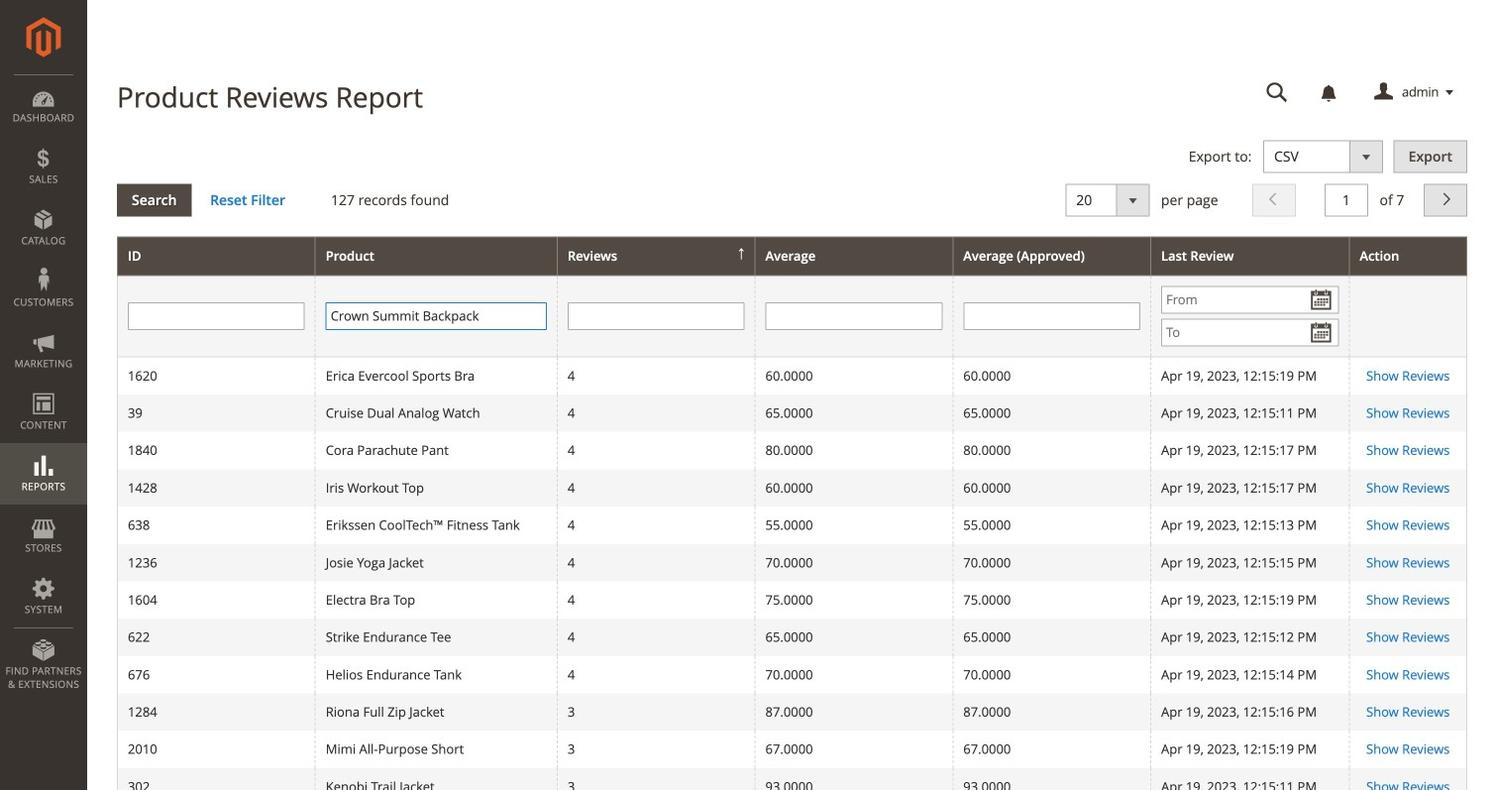 Task type: locate. For each thing, give the bounding box(es) containing it.
From text field
[[1162, 286, 1340, 314]]

None text field
[[128, 302, 305, 330], [326, 302, 547, 330], [568, 302, 745, 330], [964, 302, 1141, 330], [128, 302, 305, 330], [326, 302, 547, 330], [568, 302, 745, 330], [964, 302, 1141, 330]]

None text field
[[1253, 75, 1303, 110], [1325, 184, 1369, 217], [766, 302, 943, 330], [1253, 75, 1303, 110], [1325, 184, 1369, 217], [766, 302, 943, 330]]

To text field
[[1162, 319, 1340, 346]]

menu bar
[[0, 74, 87, 701]]



Task type: describe. For each thing, give the bounding box(es) containing it.
magento admin panel image
[[26, 17, 61, 57]]



